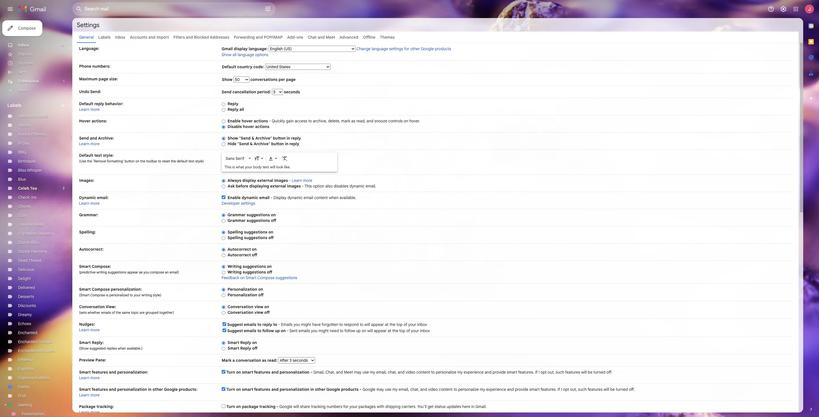 Task type: locate. For each thing, give the bounding box(es) containing it.
1 email from the left
[[259, 196, 270, 201]]

actions up the show "send & archive" button in reply
[[255, 124, 269, 129]]

0 horizontal spatial off.
[[607, 370, 613, 376]]

actions for disable
[[255, 124, 269, 129]]

0 vertical spatial be
[[588, 370, 593, 376]]

show for show all language options
[[222, 52, 232, 57]]

None checkbox
[[223, 323, 226, 327], [223, 329, 226, 333], [222, 405, 225, 409], [223, 323, 226, 327], [223, 329, 226, 333], [222, 405, 225, 409]]

0 vertical spatial spelling
[[228, 230, 243, 235]]

dazzle for dazzle bliss
[[18, 240, 30, 246]]

enable inside enable dynamic email - display dynamic email content when available. developer settings
[[228, 196, 241, 201]]

1 horizontal spatial email
[[304, 196, 313, 201]]

when down also
[[329, 196, 339, 201]]

more inside smart features and personalization: learn more
[[90, 376, 100, 381]]

2 suggest from the top
[[227, 329, 243, 334]]

1 writing from the top
[[228, 265, 242, 270]]

labels for the labels heading
[[7, 103, 21, 109]]

1 grammar from the top
[[228, 213, 246, 218]]

1 vertical spatial inbox link
[[18, 43, 29, 48]]

1 suggest from the top
[[227, 323, 243, 328]]

1 horizontal spatial i
[[561, 388, 562, 393]]

more inside dynamic email: learn more
[[90, 201, 100, 206]]

inbox link right "labels" link at the top of the page
[[115, 35, 125, 40]]

will
[[270, 165, 275, 170], [365, 323, 370, 328], [367, 329, 373, 334], [581, 370, 587, 376], [604, 388, 610, 393], [294, 405, 299, 410]]

'remove
[[93, 159, 106, 164]]

0 horizontal spatial use
[[363, 370, 369, 376]]

1 personalization from the top
[[228, 287, 257, 292]]

bbq
[[18, 150, 26, 155]]

import
[[157, 35, 169, 40]]

style) inside default text style: (use the 'remove formatting' button on the toolbar to reset the default text style)
[[195, 159, 204, 164]]

0 vertical spatial writing
[[97, 271, 107, 275]]

writing for writing suggestions on
[[228, 265, 242, 270]]

0 horizontal spatial inbox
[[18, 43, 29, 48]]

Disable hover actions radio
[[222, 125, 225, 129]]

smart inside smart features and personalization: learn more
[[79, 370, 91, 376]]

external up displaying
[[257, 178, 273, 183]]

personalization
[[280, 370, 310, 376], [117, 388, 147, 393], [280, 388, 310, 393]]

Personalization on radio
[[222, 288, 225, 292]]

smart right smart reply on radio
[[228, 341, 239, 346]]

compose right (smart
[[90, 294, 105, 298]]

personalization: up smart features and personalization in other google products: learn more
[[117, 370, 148, 376]]

gaming
[[18, 403, 32, 408]]

family
[[18, 385, 30, 390]]

0 vertical spatial opt
[[541, 370, 547, 376]]

gmail display language:
[[222, 46, 268, 51]]

& for show
[[252, 136, 255, 141]]

learn more link down the archive:
[[79, 142, 100, 147]]

labels right general link
[[98, 35, 111, 40]]

1 horizontal spatial features.
[[541, 388, 557, 393]]

filters and blocked addresses
[[174, 35, 229, 40]]

crystalline
[[18, 231, 37, 237]]

when inside the smart reply: (show suggested replies when available.)
[[118, 347, 126, 351]]

2 autocorrect from the top
[[228, 253, 251, 258]]

None checkbox
[[222, 196, 225, 200], [222, 371, 225, 374], [222, 388, 225, 392], [222, 196, 225, 200], [222, 371, 225, 374], [222, 388, 225, 392]]

labels for "labels" link at the top of the page
[[98, 35, 111, 40]]

you right emails
[[294, 323, 300, 328]]

1 horizontal spatial all
[[240, 107, 244, 112]]

2 vertical spatial show
[[228, 136, 238, 141]]

writing down compose:
[[97, 271, 107, 275]]

as left the read:
[[262, 359, 267, 364]]

personalization down smart features and personalization: learn more
[[117, 388, 147, 393]]

Smart Reply off radio
[[222, 347, 225, 351]]

- down emails
[[287, 329, 289, 334]]

suggest emails to follow up on - sent emails you might need to follow up on will appear at the top of your inbox
[[227, 329, 430, 334]]

add-ons
[[287, 35, 303, 40]]

maximum
[[79, 77, 98, 82]]

(use
[[79, 159, 86, 164]]

1 vertical spatial spelling
[[228, 236, 243, 241]]

Ask before displaying external images radio
[[222, 185, 225, 189]]

grammar down the developer settings link
[[228, 213, 246, 218]]

features inside smart features and personalization: learn more
[[92, 370, 108, 376]]

conversation up conversation view off
[[228, 305, 254, 310]]

send up "reply" radio
[[222, 90, 232, 95]]

- left option
[[302, 184, 304, 189]]

2 tracking from the left
[[311, 405, 326, 410]]

1 vertical spatial experience
[[486, 388, 506, 393]]

main menu image
[[7, 6, 14, 12]]

0 vertical spatial inbox
[[115, 35, 125, 40]]

dynamic down ask before displaying external images - this option also disables dynamic email.
[[288, 196, 303, 201]]

0 vertical spatial experience
[[464, 370, 484, 376]]

Reply radio
[[222, 102, 225, 106]]

products
[[435, 46, 451, 51], [341, 388, 359, 393]]

1 autocorrect from the top
[[228, 247, 251, 252]]

1 vertical spatial settings
[[241, 201, 255, 206]]

send for send and archive: learn more
[[79, 136, 89, 141]]

birthdaze link
[[18, 159, 35, 164]]

all
[[233, 52, 237, 57], [240, 107, 244, 112]]

more down nudges:
[[90, 328, 100, 333]]

reply down access
[[291, 136, 301, 141]]

off up mark a conversation as read:
[[252, 346, 258, 352]]

Reply all radio
[[222, 108, 225, 112]]

more inside smart features and personalization in other google products: learn more
[[90, 393, 100, 398]]

personalization for turn on smart features and personalization in other google products -
[[280, 388, 310, 393]]

show up hide
[[228, 136, 238, 141]]

smart right smart reply off radio
[[228, 346, 239, 352]]

add-
[[287, 35, 297, 40]]

snooze
[[375, 119, 387, 124]]

0 vertical spatial products
[[435, 46, 451, 51]]

Grammar suggestions off radio
[[222, 219, 225, 223]]

1 vertical spatial text
[[189, 159, 195, 164]]

language
[[372, 46, 388, 51], [238, 52, 254, 57]]

2 horizontal spatial content
[[439, 388, 453, 393]]

turn for turn on smart features and personalization in other google products - google may use my email, chat, and video content to personalize my experience and provide smart features. if i opt out, such features will be turned off.
[[226, 388, 235, 393]]

(sets
[[79, 311, 87, 315]]

off for spelling suggestions on
[[269, 236, 274, 241]]

more
[[18, 88, 27, 93]]

"send right hide
[[238, 142, 249, 147]]

0 horizontal spatial page
[[99, 77, 108, 82]]

1 up from the left
[[275, 329, 280, 334]]

presentation link
[[22, 412, 44, 417]]

labels inside navigation
[[7, 103, 21, 109]]

3 turn from the top
[[226, 405, 235, 410]]

hover up disable hover actions
[[242, 119, 253, 124]]

learn more link for default reply behavior:
[[79, 107, 100, 112]]

emails down suggest emails to reply to - emails you might have forgotten to respond to will appear at the top of your inbox
[[299, 329, 310, 334]]

2 grammar from the top
[[228, 218, 246, 224]]

tab list
[[804, 18, 820, 398]]

content down option
[[314, 196, 328, 201]]

2 spelling from the top
[[228, 236, 243, 241]]

personalization: inside smart features and personalization: learn more
[[117, 370, 148, 376]]

0 vertical spatial bliss
[[18, 168, 26, 173]]

enchanted for enchanted tranquil
[[18, 340, 37, 345]]

0 vertical spatial at
[[385, 323, 389, 328]]

1 vertical spatial appear
[[371, 323, 384, 328]]

0 vertical spatial sent
[[18, 70, 26, 75]]

per
[[279, 77, 285, 82]]

off for smart reply on
[[252, 346, 258, 352]]

0 vertical spatial content
[[314, 196, 328, 201]]

1 horizontal spatial meet
[[344, 370, 353, 376]]

2 horizontal spatial dynamic
[[350, 184, 365, 189]]

to inside default text style: (use the 'remove formatting' button on the toolbar to reset the default text style)
[[158, 159, 161, 164]]

reply
[[228, 101, 239, 107], [228, 107, 239, 112], [240, 341, 251, 346], [240, 346, 251, 352]]

1 horizontal spatial chat,
[[410, 388, 419, 393]]

suggest down conversation view off
[[227, 323, 243, 328]]

(predictive
[[79, 271, 96, 275]]

you down "have"
[[311, 329, 318, 334]]

to inside smart compose personalization: (smart compose is personalized to your writing style)
[[130, 294, 133, 298]]

delicious
[[18, 268, 34, 273]]

1 view from the top
[[255, 305, 263, 310]]

off up feedback on smart compose suggestions
[[267, 270, 272, 275]]

ethereal
[[31, 132, 46, 137], [18, 358, 33, 363]]

1 vertical spatial autocorrect
[[228, 253, 251, 258]]

1 euphoria from the top
[[18, 367, 34, 372]]

display up before
[[242, 178, 256, 183]]

1 vertical spatial enchanted
[[18, 340, 37, 345]]

1 horizontal spatial you
[[294, 323, 300, 328]]

more inside default reply behavior: learn more
[[90, 107, 100, 112]]

send inside the send and archive: learn more
[[79, 136, 89, 141]]

compose down gmail image
[[18, 26, 36, 31]]

default for default text style: (use the 'remove formatting' button on the toolbar to reset the default text style)
[[79, 153, 93, 158]]

personalization for personalization off
[[228, 293, 257, 298]]

0 horizontal spatial language
[[238, 52, 254, 57]]

1 turn from the top
[[226, 370, 235, 376]]

0 vertical spatial settings
[[389, 46, 403, 51]]

learn inside default reply behavior: learn more
[[79, 107, 89, 112]]

2 dazzle from the top
[[18, 250, 30, 255]]

1 aurora from the top
[[18, 123, 30, 128]]

default down undo
[[79, 101, 93, 107]]

learn up package
[[79, 393, 89, 398]]

0 vertical spatial euphoria
[[18, 367, 34, 372]]

emails
[[101, 311, 111, 315], [244, 323, 256, 328], [244, 329, 256, 334], [299, 329, 310, 334]]

crystalline dewdrop link
[[18, 231, 54, 237]]

dazzle harmony
[[18, 250, 47, 255]]

smart inside smart compose personalization: (smart compose is personalized to your writing style)
[[79, 287, 91, 292]]

0 vertical spatial out,
[[548, 370, 555, 376]]

dazzle up dead
[[18, 250, 30, 255]]

display for always
[[242, 178, 256, 183]]

archive" down the show "send & archive" button in reply
[[254, 142, 270, 147]]

conversation for conversation view off
[[228, 311, 254, 316]]

is inside smart compose personalization: (smart compose is personalized to your writing style)
[[106, 294, 108, 298]]

1 enchanted from the top
[[18, 331, 37, 336]]

smart down preview at left bottom
[[79, 370, 91, 376]]

1 dazzle from the top
[[18, 240, 30, 246]]

images down look
[[274, 178, 288, 183]]

when inside enable dynamic email - display dynamic email content when available. developer settings
[[329, 196, 339, 201]]

other inside smart features and personalization in other google products: learn more
[[153, 388, 163, 393]]

aurora down alerts
[[18, 123, 30, 128]]

1 vertical spatial style)
[[153, 294, 161, 298]]

writing
[[228, 265, 242, 270], [228, 270, 242, 275]]

aurora
[[18, 123, 30, 128], [18, 132, 30, 137]]

desserts
[[18, 295, 34, 300]]

1 horizontal spatial when
[[329, 196, 339, 201]]

button down the show "send & archive" button in reply
[[271, 142, 284, 147]]

hover for enable
[[242, 119, 253, 124]]

learn more link down nudges:
[[79, 328, 100, 333]]

this left option
[[305, 184, 312, 189]]

& up hide "send & archive" button in reply
[[252, 136, 255, 141]]

0 horizontal spatial may
[[354, 370, 362, 376]]

display up show all language options link
[[234, 46, 248, 51]]

smart for smart reply off
[[228, 346, 239, 352]]

0 vertical spatial video
[[406, 370, 416, 376]]

default inside default reply behavior: learn more
[[79, 101, 93, 107]]

0 vertical spatial text
[[94, 153, 102, 158]]

button for hide "send & archive" button in reply
[[271, 142, 284, 147]]

suggestions for spelling suggestions off
[[244, 236, 268, 241]]

1 horizontal spatial inbox link
[[115, 35, 125, 40]]

dazzle down 'crystalline'
[[18, 240, 30, 246]]

experience
[[464, 370, 484, 376], [486, 388, 506, 393]]

0 vertical spatial provide
[[493, 370, 506, 376]]

0 vertical spatial as
[[351, 119, 356, 124]]

1 follow from the left
[[262, 329, 274, 334]]

language down the "gmail display language:" at the left
[[238, 52, 254, 57]]

1 vertical spatial button
[[271, 142, 284, 147]]

is left personalized
[[106, 294, 108, 298]]

1 vertical spatial all
[[240, 107, 244, 112]]

as right mark
[[351, 119, 356, 124]]

learn more link for smart features and personalization:
[[79, 376, 100, 381]]

packages
[[359, 405, 376, 410]]

None search field
[[72, 2, 276, 16]]

sans serif option
[[225, 156, 247, 162]]

seconds
[[283, 90, 300, 95]]

& down the show "send & archive" button in reply
[[250, 142, 253, 147]]

2 aurora from the top
[[18, 132, 30, 137]]

content inside enable dynamic email - display dynamic email content when available. developer settings
[[314, 196, 328, 201]]

and inside smart features and personalization: learn more
[[109, 370, 116, 376]]

this down sans
[[225, 165, 231, 170]]

1 spelling from the top
[[228, 230, 243, 235]]

learn more link up 'hover actions:' in the top left of the page
[[79, 107, 100, 112]]

2 enable from the top
[[228, 196, 241, 201]]

show for show
[[222, 77, 234, 82]]

0 horizontal spatial up
[[275, 329, 280, 334]]

may
[[354, 370, 362, 376], [377, 388, 384, 393]]

0 horizontal spatial if
[[535, 370, 538, 376]]

learn more link for nudges:
[[79, 328, 100, 333]]

grammar right grammar suggestions off radio in the left bottom of the page
[[228, 218, 246, 224]]

1 vertical spatial enable
[[228, 196, 241, 201]]

button inside default text style: (use the 'remove formatting' button on the toolbar to reset the default text style)
[[125, 159, 135, 164]]

enchanted tranquil link
[[18, 340, 52, 345]]

conversations
[[250, 77, 278, 82]]

view up conversation view off
[[255, 305, 263, 310]]

2 writing from the top
[[228, 270, 242, 275]]

0 vertical spatial "send
[[239, 136, 251, 141]]

send:
[[90, 89, 101, 94]]

1 horizontal spatial might
[[319, 329, 329, 334]]

text
[[94, 153, 102, 158], [189, 159, 195, 164], [263, 165, 269, 170]]

learn more link for dynamic email:
[[79, 201, 100, 206]]

more down dynamic
[[90, 201, 100, 206]]

delivered
[[18, 286, 35, 291]]

video up get
[[428, 388, 438, 393]]

1 horizontal spatial language
[[372, 46, 388, 51]]

0 horizontal spatial when
[[118, 347, 126, 351]]

off down personalization on
[[258, 293, 264, 298]]

euphoria bubbles
[[18, 376, 50, 381]]

conversation inside conversation view: (sets whether emails of the same topic are grouped together)
[[79, 305, 105, 310]]

inbox link up starred link
[[18, 43, 29, 48]]

learn inside nudges: learn more
[[79, 328, 89, 333]]

forgotten
[[322, 323, 338, 328]]

default inside default text style: (use the 'remove formatting' button on the toolbar to reset the default text style)
[[79, 153, 93, 158]]

suggest up smart reply on
[[227, 329, 243, 334]]

1 vertical spatial chat,
[[410, 388, 419, 393]]

text up 'remove
[[94, 153, 102, 158]]

show down default country code:
[[222, 77, 234, 82]]

0 vertical spatial use
[[363, 370, 369, 376]]

cancellation
[[233, 90, 256, 95]]

external
[[257, 178, 273, 183], [270, 184, 286, 189]]

suggest for suggest emails to follow up on - sent emails you might need to follow up on will appear at the top of your inbox
[[227, 329, 243, 334]]

1 vertical spatial personalization:
[[117, 370, 148, 376]]

2 euphoria from the top
[[18, 376, 34, 381]]

1 enable from the top
[[228, 119, 241, 124]]

display
[[274, 196, 287, 201]]

settings inside enable dynamic email - display dynamic email content when available. developer settings
[[241, 201, 255, 206]]

as left the compose at the left of page
[[139, 271, 143, 275]]

might
[[301, 323, 311, 328], [319, 329, 329, 334]]

euphoria for euphoria "link"
[[18, 367, 34, 372]]

personalization up share
[[280, 388, 310, 393]]

suggestions inside smart compose: (predictive writing suggestions appear as you compose an email)
[[108, 271, 126, 275]]

3 enchanted from the top
[[18, 349, 37, 354]]

read,
[[357, 119, 366, 124]]

1 vertical spatial you
[[294, 323, 300, 328]]

at
[[385, 323, 389, 328], [388, 329, 392, 334]]

- up ask before displaying external images - this option also disables dynamic email.
[[289, 178, 291, 183]]

compose down writing suggestions off on the left bottom
[[258, 276, 275, 281]]

2 turn from the top
[[226, 388, 235, 393]]

0 vertical spatial view
[[255, 305, 263, 310]]

turn on package tracking - google will share tracking numbers for your packages with shipping carriers. you'll get status updates here in gmail.
[[226, 405, 487, 410]]

"send for show
[[239, 136, 251, 141]]

conversation view: (sets whether emails of the same topic are grouped together)
[[79, 305, 174, 315]]

meet right the chat,
[[344, 370, 353, 376]]

shipping
[[386, 405, 401, 410]]

0 vertical spatial chat,
[[388, 370, 397, 376]]

off down grammar suggestions on
[[271, 218, 276, 224]]

1 horizontal spatial be
[[611, 388, 615, 393]]

page left size:
[[99, 77, 108, 82]]

learn more link for send and archive:
[[79, 142, 100, 147]]

writing up are
[[142, 294, 152, 298]]

0 horizontal spatial other
[[153, 388, 163, 393]]

learn more link down preview at left bottom
[[79, 376, 100, 381]]

labels heading
[[7, 103, 60, 109]]

2 view from the top
[[255, 311, 263, 316]]

autocorrect down "autocorrect on"
[[228, 253, 251, 258]]

personalization: inside smart compose personalization: (smart compose is personalized to your writing style)
[[111, 287, 142, 292]]

1 vertical spatial "send
[[238, 142, 249, 147]]

style) up the grouped
[[153, 294, 161, 298]]

labels navigation
[[0, 18, 72, 418]]

Smart Reply on radio
[[222, 342, 225, 346]]

when right the replies
[[118, 347, 126, 351]]

actions up disable hover actions
[[254, 119, 268, 124]]

page right per
[[286, 77, 296, 82]]

0 vertical spatial turned
[[594, 370, 606, 376]]

spelling for spelling suggestions on
[[228, 230, 243, 235]]

the inside conversation view: (sets whether emails of the same topic are grouped together)
[[116, 311, 121, 315]]

writing up feedback
[[228, 270, 242, 275]]

off up writing suggestions on
[[252, 253, 257, 258]]

2 personalization from the top
[[228, 293, 257, 298]]

Autocorrect off radio
[[222, 254, 225, 258]]

dreamy
[[18, 313, 32, 318]]

emails
[[281, 323, 293, 328]]

you left the compose at the left of page
[[144, 271, 149, 275]]

default country code:
[[222, 64, 265, 70]]

off for grammar suggestions on
[[271, 218, 276, 224]]

follow down the respond
[[345, 329, 355, 334]]

off for writing suggestions on
[[267, 270, 272, 275]]

emails down 'view:'
[[101, 311, 111, 315]]

writing right writing suggestions on radio
[[228, 265, 242, 270]]

smart up (show
[[79, 341, 91, 346]]

0 horizontal spatial is
[[106, 294, 108, 298]]

1 horizontal spatial opt
[[563, 388, 569, 393]]

personalize up turn on smart features and personalization in other google products - google may use my email, chat, and video content to personalize my experience and provide smart features. if i opt out, such features will be turned off.
[[436, 370, 457, 376]]

2 enchanted from the top
[[18, 340, 37, 345]]

0 vertical spatial display
[[234, 46, 248, 51]]

use
[[363, 370, 369, 376], [385, 388, 392, 393]]

general
[[79, 35, 94, 40]]

1 horizontal spatial may
[[377, 388, 384, 393]]

chat,
[[326, 370, 335, 376]]

1 horizontal spatial as
[[262, 359, 267, 364]]

always
[[228, 178, 241, 183]]

inbox up starred link
[[18, 43, 29, 48]]

feedback on smart compose suggestions link
[[222, 276, 297, 281]]

1 vertical spatial dazzle
[[18, 250, 30, 255]]

smart
[[242, 370, 253, 376], [507, 370, 518, 376], [242, 388, 253, 393], [530, 388, 540, 393]]

smart for smart reply on
[[228, 341, 239, 346]]

smart inside smart compose: (predictive writing suggestions appear as you compose an email)
[[79, 265, 91, 270]]

enchanted down enchanted link
[[18, 340, 37, 345]]

you for emails
[[294, 323, 300, 328]]

learn more link for smart features and personalization in other google products:
[[79, 393, 100, 398]]

Grammar suggestions on radio
[[222, 214, 225, 218]]

features inside smart features and personalization in other google products: learn more
[[92, 388, 108, 393]]

follow down conversation view off
[[262, 329, 274, 334]]

are
[[140, 311, 145, 315]]

smart inside the smart reply: (show suggested replies when available.)
[[79, 341, 91, 346]]

smart for smart reply: (show suggested replies when available.)
[[79, 341, 91, 346]]

Writing suggestions off radio
[[222, 271, 225, 275]]

b-day link
[[18, 141, 29, 146]]

emails up smart reply on
[[244, 329, 256, 334]]

inbox
[[417, 323, 427, 328], [420, 329, 430, 334]]

1 vertical spatial for
[[343, 405, 349, 410]]

smart up (smart
[[79, 287, 91, 292]]

0 vertical spatial such
[[556, 370, 565, 376]]

a
[[233, 359, 235, 364]]

1 vertical spatial language
[[238, 52, 254, 57]]

2 vertical spatial you
[[311, 329, 318, 334]]

learn more link
[[79, 107, 100, 112], [79, 142, 100, 147], [292, 178, 312, 183], [79, 201, 100, 206], [79, 328, 100, 333], [79, 376, 100, 381], [79, 393, 100, 398], [79, 411, 100, 416]]

euphoria down euphoria "link"
[[18, 376, 34, 381]]

language down themes
[[372, 46, 388, 51]]

default
[[177, 159, 188, 164]]

conversation for conversation view: (sets whether emails of the same topic are grouped together)
[[79, 305, 105, 310]]

grammar for grammar suggestions off
[[228, 218, 246, 224]]

- inside enable dynamic email - display dynamic email content when available. developer settings
[[271, 196, 273, 201]]

notifs
[[38, 114, 48, 119]]

smart inside smart features and personalization in other google products: learn more
[[79, 388, 91, 393]]

undo
[[79, 89, 89, 94]]

delight
[[18, 277, 31, 282]]

Show "Send & Archive" button in reply radio
[[222, 137, 225, 141]]

reply inside default reply behavior: learn more
[[94, 101, 104, 107]]

1 vertical spatial inbox
[[18, 43, 29, 48]]

default left country in the left of the page
[[222, 64, 236, 70]]

0 vertical spatial &
[[252, 136, 255, 141]]

0 horizontal spatial inbox link
[[18, 43, 29, 48]]

0 horizontal spatial you
[[144, 271, 149, 275]]

1 vertical spatial i
[[561, 388, 562, 393]]

numbers:
[[92, 64, 110, 69]]

1 vertical spatial off.
[[629, 388, 635, 393]]

0 vertical spatial off.
[[607, 370, 613, 376]]

1 vertical spatial send
[[79, 136, 89, 141]]

more
[[90, 107, 100, 112], [90, 142, 100, 147], [303, 178, 312, 183], [90, 201, 100, 206], [90, 328, 100, 333], [90, 376, 100, 381], [90, 393, 100, 398], [90, 411, 100, 416]]

0 horizontal spatial for
[[343, 405, 349, 410]]

0 vertical spatial inbox link
[[115, 35, 125, 40]]

change language settings for other google products link
[[357, 46, 451, 51]]

this is what your body text will look like.
[[225, 165, 291, 170]]

0 horizontal spatial send
[[79, 136, 89, 141]]

enable for enable hover actions
[[228, 119, 241, 124]]

compose:
[[92, 265, 111, 270]]

learn inside smart features and personalization in other google products: learn more
[[79, 393, 89, 398]]

0 horizontal spatial products
[[341, 388, 359, 393]]

personalized
[[109, 294, 129, 298]]

dazzle for dazzle harmony
[[18, 250, 30, 255]]

0 horizontal spatial bliss
[[18, 168, 26, 173]]

the
[[87, 159, 92, 164], [140, 159, 145, 164], [171, 159, 176, 164], [116, 311, 121, 315], [390, 323, 396, 328], [393, 329, 398, 334]]

personalization off
[[228, 293, 264, 298]]

suggest emails to reply to - emails you might have forgotten to respond to will appear at the top of your inbox
[[227, 323, 427, 328]]

opt
[[541, 370, 547, 376], [563, 388, 569, 393]]

inbox link
[[115, 35, 125, 40], [18, 43, 29, 48]]

button right formatting'
[[125, 159, 135, 164]]

reply up smart reply off
[[240, 341, 251, 346]]

out,
[[548, 370, 555, 376], [570, 388, 577, 393]]

autocorrect for autocorrect off
[[228, 253, 251, 258]]

you inside smart compose: (predictive writing suggestions appear as you compose an email)
[[144, 271, 149, 275]]

more button
[[0, 86, 68, 95]]

Spelling suggestions off radio
[[222, 236, 225, 241]]

off
[[271, 218, 276, 224], [269, 236, 274, 241], [252, 253, 257, 258], [267, 270, 272, 275], [258, 293, 264, 298], [264, 311, 270, 316], [252, 346, 258, 352]]



Task type: vqa. For each thing, say whether or not it's contained in the screenshot.
Package tracking: Learn more
yes



Task type: describe. For each thing, give the bounding box(es) containing it.
undo send:
[[79, 89, 101, 94]]

advanced
[[340, 35, 359, 40]]

check-ins link
[[18, 195, 36, 200]]

view for off
[[255, 311, 263, 316]]

2 vertical spatial content
[[439, 388, 453, 393]]

dazzle harmony link
[[18, 250, 47, 255]]

1 horizontal spatial other
[[315, 388, 326, 393]]

1 horizontal spatial products
[[435, 46, 451, 51]]

google inside smart features and personalization in other google products: learn more
[[164, 388, 178, 393]]

0 horizontal spatial opt
[[541, 370, 547, 376]]

smart for smart compose: (predictive writing suggestions appear as you compose an email)
[[79, 265, 91, 270]]

package
[[79, 405, 96, 410]]

0 vertical spatial ethereal
[[31, 132, 46, 137]]

dead
[[18, 259, 28, 264]]

default for default reply behavior: learn more
[[79, 101, 93, 107]]

- left quickly
[[269, 119, 271, 124]]

euphoria link
[[18, 367, 34, 372]]

and inside labels navigation
[[30, 114, 37, 119]]

mark
[[222, 359, 232, 364]]

autocorrect off
[[228, 253, 257, 258]]

- left emails
[[278, 323, 280, 328]]

compose
[[150, 271, 164, 275]]

cozy link
[[18, 213, 27, 218]]

1 vertical spatial at
[[388, 329, 392, 334]]

0 horizontal spatial video
[[406, 370, 416, 376]]

suggestions for spelling suggestions on
[[244, 230, 268, 235]]

need
[[330, 329, 339, 334]]

more up ask before displaying external images - this option also disables dynamic email.
[[303, 178, 312, 183]]

dazzle bliss link
[[18, 240, 39, 246]]

appear inside smart compose: (predictive writing suggestions appear as you compose an email)
[[127, 271, 138, 275]]

1 vertical spatial features.
[[541, 388, 557, 393]]

2 email from the left
[[304, 196, 313, 201]]

1 vertical spatial ethereal
[[18, 358, 33, 363]]

of inside conversation view: (sets whether emails of the same topic are grouped together)
[[112, 311, 115, 315]]

gmail image
[[18, 3, 49, 15]]

smart for smart compose personalization: (smart compose is personalized to your writing style)
[[79, 287, 91, 292]]

0 horizontal spatial this
[[225, 165, 231, 170]]

reply up formatting options toolbar on the top left of the page
[[290, 142, 299, 147]]

suggestions for writing suggestions off
[[243, 270, 266, 275]]

1 horizontal spatial email,
[[399, 388, 409, 393]]

phone
[[79, 64, 91, 69]]

0 vertical spatial top
[[397, 323, 403, 328]]

smart down writing suggestions off on the left bottom
[[246, 276, 257, 281]]

Writing suggestions on radio
[[222, 265, 225, 270]]

hover for disable
[[243, 124, 254, 129]]

0 vertical spatial inbox
[[417, 323, 427, 328]]

as inside smart compose: (predictive writing suggestions appear as you compose an email)
[[139, 271, 143, 275]]

scheduled link
[[18, 79, 39, 84]]

more inside the send and archive: learn more
[[90, 142, 100, 147]]

grammar suggestions on
[[228, 213, 276, 218]]

language:
[[79, 46, 99, 51]]

1 vertical spatial may
[[377, 388, 384, 393]]

0 vertical spatial i
[[539, 370, 540, 376]]

enchanted for enchanted whispers
[[18, 349, 37, 354]]

2 vertical spatial text
[[263, 165, 269, 170]]

off for conversation view on
[[264, 311, 270, 316]]

smart reply off
[[228, 346, 258, 352]]

bliss whisper link
[[18, 168, 42, 173]]

personalization inside smart features and personalization in other google products: learn more
[[117, 388, 147, 393]]

0 horizontal spatial chat,
[[388, 370, 397, 376]]

turn for turn on package tracking - google will share tracking numbers for your packages with shipping carriers. you'll get status updates here in gmail.
[[226, 405, 235, 410]]

view for on
[[255, 305, 263, 310]]

send for send cancellation period:
[[222, 90, 232, 95]]

2 vertical spatial appear
[[374, 329, 387, 334]]

advanced link
[[340, 35, 359, 40]]

smart for smart features and personalization in other google products: learn more
[[79, 388, 91, 393]]

compose inside button
[[18, 26, 36, 31]]

filters
[[174, 35, 185, 40]]

1 horizontal spatial text
[[189, 159, 195, 164]]

1 horizontal spatial for
[[404, 46, 410, 51]]

2 vertical spatial as
[[262, 359, 267, 364]]

autocorrect for autocorrect on
[[228, 247, 251, 252]]

0 vertical spatial language
[[372, 46, 388, 51]]

1 horizontal spatial turned
[[616, 388, 628, 393]]

always display external images - learn more
[[228, 178, 312, 183]]

learn inside smart features and personalization: learn more
[[79, 376, 89, 381]]

toolbar
[[146, 159, 157, 164]]

tracking:
[[97, 405, 114, 410]]

1 vertical spatial external
[[270, 184, 286, 189]]

1 horizontal spatial is
[[232, 165, 235, 170]]

enchanted for enchanted link
[[18, 331, 37, 336]]

1 horizontal spatial if
[[558, 388, 560, 393]]

and inside smart features and personalization in other google products: learn more
[[109, 388, 116, 393]]

suggestions for grammar suggestions on
[[247, 213, 270, 218]]

delete,
[[328, 119, 340, 124]]

email:
[[97, 196, 109, 201]]

enable for enable dynamic email
[[228, 196, 241, 201]]

images:
[[79, 178, 94, 183]]

0 horizontal spatial out,
[[548, 370, 555, 376]]

learn inside dynamic email: learn more
[[79, 201, 89, 206]]

0 horizontal spatial be
[[588, 370, 593, 376]]

Search mail text field
[[85, 6, 249, 12]]

hide "send & archive" button in reply
[[228, 142, 299, 147]]

search mail image
[[74, 4, 84, 14]]

Spelling suggestions on radio
[[222, 231, 225, 235]]

feedback on smart compose suggestions
[[222, 276, 297, 281]]

1 horizontal spatial inbox
[[115, 35, 125, 40]]

birthdaze
[[18, 159, 35, 164]]

1 vertical spatial opt
[[563, 388, 569, 393]]

archive" for show
[[256, 136, 272, 141]]

1 horizontal spatial sent
[[290, 329, 298, 334]]

support image
[[768, 6, 775, 12]]

ask before displaying external images - this option also disables dynamic email.
[[228, 184, 376, 189]]

numbers
[[327, 405, 343, 410]]

fruit
[[18, 394, 26, 399]]

get
[[428, 405, 434, 410]]

1 horizontal spatial off.
[[629, 388, 635, 393]]

2 horizontal spatial other
[[411, 46, 420, 51]]

all for reply
[[240, 107, 244, 112]]

before
[[236, 184, 248, 189]]

all for show
[[233, 52, 237, 57]]

display for gmail
[[234, 46, 248, 51]]

sent link
[[18, 70, 26, 75]]

2 up from the left
[[356, 329, 361, 334]]

1 horizontal spatial page
[[286, 77, 296, 82]]

compose up personalized
[[92, 287, 110, 292]]

inbox inside labels navigation
[[18, 43, 29, 48]]

learn inside the package tracking: learn more
[[79, 411, 89, 416]]

phone numbers:
[[79, 64, 110, 69]]

0 horizontal spatial email,
[[376, 370, 387, 376]]

aurora for aurora ethereal
[[18, 132, 30, 137]]

preview pane:
[[79, 358, 106, 363]]

smart compose personalization: (smart compose is personalized to your writing style)
[[79, 287, 161, 298]]

"send for hide
[[238, 142, 249, 147]]

personalization for personalization on
[[228, 287, 257, 292]]

1 vertical spatial out,
[[570, 388, 577, 393]]

learn up ask before displaying external images - this option also disables dynamic email.
[[292, 178, 302, 183]]

body
[[253, 165, 262, 170]]

actions for enable
[[254, 119, 268, 124]]

1 horizontal spatial personalize
[[458, 388, 479, 393]]

Enable hover actions radio
[[222, 119, 225, 124]]

personalization for turn on smart features and personalization -
[[280, 370, 310, 376]]

feedback
[[222, 276, 239, 281]]

spelling:
[[79, 230, 96, 235]]

- right package
[[277, 405, 279, 410]]

1 horizontal spatial this
[[305, 184, 312, 189]]

check-ins
[[18, 195, 36, 200]]

updates
[[447, 405, 461, 410]]

0 vertical spatial if
[[535, 370, 538, 376]]

learn more link up ask before displaying external images - this option also disables dynamic email.
[[292, 178, 312, 183]]

period:
[[257, 90, 271, 95]]

show "send & archive" button in reply
[[228, 136, 301, 141]]

conversation for conversation view on
[[228, 305, 254, 310]]

on inside default text style: (use the 'remove formatting' button on the toolbar to reset the default text style)
[[136, 159, 139, 164]]

smart for smart features and personalization: learn more
[[79, 370, 91, 376]]

tranquil
[[38, 340, 52, 345]]

1 horizontal spatial bliss
[[31, 240, 39, 246]]

disables
[[334, 184, 349, 189]]

button for show "send & archive" button in reply
[[273, 136, 286, 141]]

topic
[[131, 311, 139, 315]]

0 vertical spatial images
[[274, 178, 288, 183]]

1 horizontal spatial such
[[578, 388, 587, 393]]

and inside the send and archive: learn more
[[90, 136, 97, 141]]

country
[[237, 64, 252, 70]]

email.
[[366, 184, 376, 189]]

1 horizontal spatial content
[[417, 370, 430, 376]]

writing inside smart compose: (predictive writing suggestions appear as you compose an email)
[[97, 271, 107, 275]]

2 vertical spatial of
[[407, 329, 410, 334]]

Always display external images radio
[[222, 179, 225, 183]]

check-
[[18, 195, 31, 200]]

dewdrop
[[38, 231, 54, 237]]

(smart
[[79, 294, 90, 298]]

1 horizontal spatial use
[[385, 388, 392, 393]]

discounts link
[[18, 304, 36, 309]]

same
[[122, 311, 130, 315]]

mark a conversation as read:
[[222, 359, 278, 364]]

tea
[[30, 186, 37, 191]]

Autocorrect on radio
[[222, 248, 225, 252]]

1 horizontal spatial video
[[428, 388, 438, 393]]

Personalization off radio
[[222, 294, 225, 298]]

& for hide
[[250, 142, 253, 147]]

grouped
[[146, 311, 159, 315]]

writing suggestions off
[[228, 270, 272, 275]]

you'll
[[417, 405, 427, 410]]

more inside nudges: learn more
[[90, 328, 100, 333]]

aurora for aurora link
[[18, 123, 30, 128]]

archive" for hide
[[254, 142, 270, 147]]

euphoria for euphoria bubbles
[[18, 376, 34, 381]]

smart compose: (predictive writing suggestions appear as you compose an email)
[[79, 265, 179, 275]]

emails inside conversation view: (sets whether emails of the same topic are grouped together)
[[101, 311, 111, 315]]

1 vertical spatial of
[[404, 323, 407, 328]]

reply left emails
[[263, 323, 272, 328]]

celeb tea
[[18, 186, 37, 191]]

reply all
[[228, 107, 244, 112]]

thread
[[28, 259, 41, 264]]

spelling suggestions on
[[228, 230, 273, 235]]

suggested
[[90, 347, 106, 351]]

sent inside labels navigation
[[18, 70, 26, 75]]

chat and meet link
[[308, 35, 335, 40]]

1 vertical spatial might
[[319, 329, 329, 334]]

grammar for grammar suggestions on
[[228, 213, 246, 218]]

writing for writing suggestions off
[[228, 270, 242, 275]]

enchanted whispers
[[18, 349, 55, 354]]

0 vertical spatial external
[[257, 178, 273, 183]]

grammar:
[[79, 213, 98, 218]]

delicious link
[[18, 268, 34, 273]]

actions:
[[92, 119, 107, 124]]

learn more link for package tracking:
[[79, 411, 100, 416]]

hover.
[[409, 119, 420, 124]]

1 tracking from the left
[[260, 405, 276, 410]]

package tracking: learn more
[[79, 405, 114, 416]]

1 vertical spatial images
[[287, 184, 301, 189]]

0 vertical spatial features.
[[518, 370, 534, 376]]

settings image
[[781, 6, 787, 12]]

style) inside smart compose personalization: (smart compose is personalized to your writing style)
[[153, 294, 161, 298]]

2 follow from the left
[[345, 329, 355, 334]]

1
[[63, 79, 64, 83]]

show for show "send & archive" button in reply
[[228, 136, 238, 141]]

reply down smart reply on
[[240, 346, 251, 352]]

suggestions for writing suggestions on
[[243, 265, 266, 270]]

creative
[[18, 222, 33, 227]]

like.
[[284, 165, 291, 170]]

offline link
[[363, 35, 376, 40]]

1 vertical spatial be
[[611, 388, 615, 393]]

conversation view off
[[228, 311, 270, 316]]

ethereal link
[[18, 358, 33, 363]]

Conversation view on radio
[[222, 306, 225, 310]]

writing inside smart compose personalization: (smart compose is personalized to your writing style)
[[142, 294, 152, 298]]

your inside smart compose personalization: (smart compose is personalized to your writing style)
[[134, 294, 141, 298]]

suggest for suggest emails to reply to - emails you might have forgotten to respond to will appear at the top of your inbox
[[227, 323, 243, 328]]

suggestions for grammar suggestions off
[[247, 218, 270, 224]]

turn for turn on smart features and personalization - gmail, chat, and meet may use my email, chat, and video content to personalize my experience and provide smart features. if i opt out, such features will be turned off.
[[226, 370, 235, 376]]

dreamy link
[[18, 313, 32, 318]]

0 horizontal spatial provide
[[493, 370, 506, 376]]

email)
[[170, 271, 179, 275]]

advanced search options image
[[262, 3, 274, 14]]

0 horizontal spatial turned
[[594, 370, 606, 376]]

2 horizontal spatial you
[[311, 329, 318, 334]]

default for default country code:
[[222, 64, 236, 70]]

more inside the package tracking: learn more
[[90, 411, 100, 416]]

1 horizontal spatial settings
[[389, 46, 403, 51]]

- up turn on package tracking - google will share tracking numbers for your packages with shipping carriers. you'll get status updates here in gmail.
[[360, 388, 362, 393]]

0 horizontal spatial such
[[556, 370, 565, 376]]

1 vertical spatial provide
[[515, 388, 529, 393]]

Conversation view off radio
[[222, 311, 225, 316]]

reply right reply all radio
[[228, 107, 239, 112]]

1 vertical spatial inbox
[[420, 329, 430, 334]]

1 vertical spatial top
[[399, 329, 405, 334]]

default text style: (use the 'remove formatting' button on the toolbar to reset the default text style)
[[79, 153, 204, 164]]

spelling for spelling suggestions off
[[228, 236, 243, 241]]

remove formatting ‪(⌘\)‬ image
[[282, 156, 288, 162]]

filters and blocked addresses link
[[174, 35, 229, 40]]

accounts and import
[[130, 35, 169, 40]]

2 horizontal spatial as
[[351, 119, 356, 124]]

1 horizontal spatial dynamic
[[288, 196, 303, 201]]

gmail.
[[476, 405, 487, 410]]

- left gmail, at the left of the page
[[311, 370, 312, 376]]

code:
[[253, 64, 264, 70]]

formatting options toolbar
[[223, 153, 336, 164]]

1 vertical spatial meet
[[344, 370, 353, 376]]

turn on smart features and personalization - gmail, chat, and meet may use my email, chat, and video content to personalize my experience and provide smart features. if i opt out, such features will be turned off.
[[226, 370, 613, 376]]

0 horizontal spatial might
[[301, 323, 311, 328]]

emails down conversation view off
[[244, 323, 256, 328]]

you for as
[[144, 271, 149, 275]]

0 horizontal spatial dynamic
[[242, 196, 258, 201]]

in inside smart features and personalization in other google products: learn more
[[148, 388, 152, 393]]

Hide "Send & Archive" button in reply radio
[[222, 142, 225, 147]]

0 vertical spatial meet
[[326, 35, 335, 40]]

learn inside the send and archive: learn more
[[79, 142, 89, 147]]

0 horizontal spatial personalize
[[436, 370, 457, 376]]

reply up the reply all
[[228, 101, 239, 107]]



